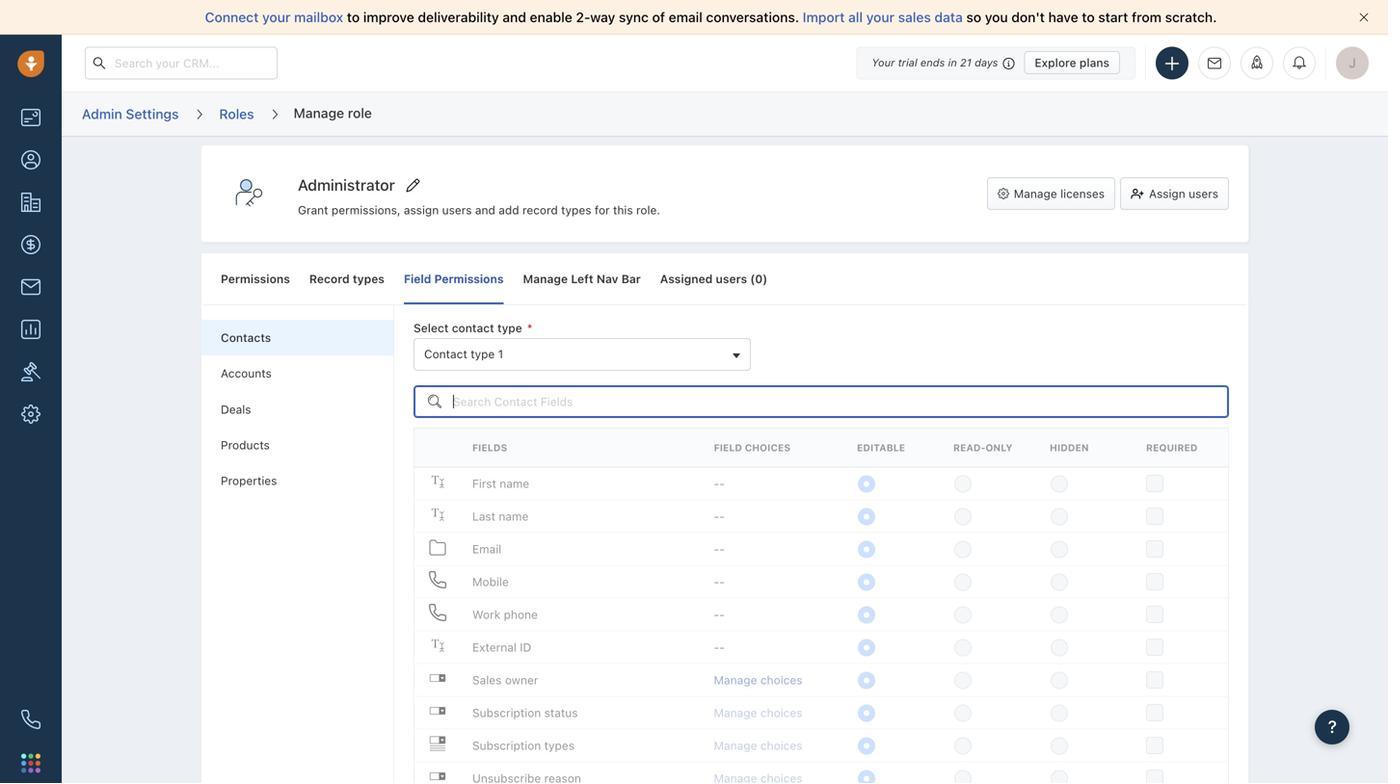 Task type: locate. For each thing, give the bounding box(es) containing it.
2 vertical spatial manage
[[523, 272, 568, 286]]

2 vertical spatial users
[[716, 272, 747, 286]]

1 permissions from the left
[[221, 272, 290, 286]]

don't
[[1012, 9, 1045, 25]]

freshworks switcher image
[[21, 754, 40, 773]]

manage role
[[294, 105, 372, 121]]

connect
[[205, 9, 259, 25]]

)
[[763, 272, 768, 286]]

for
[[595, 204, 610, 217]]

(
[[750, 272, 755, 286]]

1 horizontal spatial permissions
[[434, 272, 504, 286]]

field permissions
[[404, 272, 504, 286]]

your
[[872, 56, 895, 69]]

manage for manage left nav bar
[[523, 272, 568, 286]]

type inside button
[[471, 348, 495, 361]]

send email image
[[1208, 57, 1221, 70]]

and left the enable
[[503, 9, 526, 25]]

to right "mailbox"
[[347, 9, 360, 25]]

ends
[[921, 56, 945, 69]]

this
[[613, 204, 633, 217]]

explore plans link
[[1024, 51, 1120, 74]]

permissions up select contact type at the top of the page
[[434, 272, 504, 286]]

0 horizontal spatial type
[[471, 348, 495, 361]]

types left for
[[561, 204, 591, 217]]

type left the 1
[[471, 348, 495, 361]]

permissions up contacts
[[221, 272, 290, 286]]

types right record
[[353, 272, 385, 286]]

0
[[755, 272, 763, 286]]

to
[[347, 9, 360, 25], [1082, 9, 1095, 25]]

0 horizontal spatial your
[[262, 9, 291, 25]]

connect your mailbox to improve deliverability and enable 2-way sync of email conversations. import all your sales data so you don't have to start from scratch.
[[205, 9, 1217, 25]]

your
[[262, 9, 291, 25], [866, 9, 895, 25]]

1 horizontal spatial to
[[1082, 9, 1095, 25]]

2 permissions from the left
[[434, 272, 504, 286]]

1 horizontal spatial type
[[497, 321, 522, 335]]

users
[[1189, 187, 1218, 201], [442, 204, 472, 217], [716, 272, 747, 286]]

1 vertical spatial types
[[353, 272, 385, 286]]

permissions
[[221, 272, 290, 286], [434, 272, 504, 286]]

2 horizontal spatial manage
[[1014, 187, 1057, 201]]

your left "mailbox"
[[262, 9, 291, 25]]

record types link
[[309, 254, 385, 305]]

deliverability
[[418, 9, 499, 25]]

manage
[[294, 105, 344, 121], [1014, 187, 1057, 201], [523, 272, 568, 286]]

admin
[[82, 106, 122, 122]]

and
[[503, 9, 526, 25], [475, 204, 495, 217]]

0 horizontal spatial manage
[[294, 105, 344, 121]]

0 horizontal spatial permissions
[[221, 272, 290, 286]]

nav
[[597, 272, 618, 286]]

1 horizontal spatial manage
[[523, 272, 568, 286]]

role.
[[636, 204, 660, 217]]

your trial ends in 21 days
[[872, 56, 998, 69]]

import all your sales data link
[[803, 9, 966, 25]]

sync
[[619, 9, 649, 25]]

all
[[848, 9, 863, 25]]

users for assigned users ( 0 )
[[716, 272, 747, 286]]

1 horizontal spatial users
[[716, 272, 747, 286]]

accounts
[[221, 367, 272, 380]]

1 vertical spatial type
[[471, 348, 495, 361]]

licenses
[[1060, 187, 1105, 201]]

0 horizontal spatial to
[[347, 9, 360, 25]]

conversations.
[[706, 9, 799, 25]]

role
[[348, 105, 372, 121]]

users inside button
[[1189, 187, 1218, 201]]

grant permissions, assign users and add record types for this role.
[[298, 204, 660, 217]]

manage left left
[[523, 272, 568, 286]]

1 vertical spatial and
[[475, 204, 495, 217]]

0 vertical spatial manage
[[294, 105, 344, 121]]

what's new image
[[1250, 55, 1264, 69]]

type
[[497, 321, 522, 335], [471, 348, 495, 361]]

manage licenses button
[[987, 177, 1115, 210]]

field permissions link
[[404, 254, 504, 305]]

1 horizontal spatial and
[[503, 9, 526, 25]]

close image
[[1359, 13, 1369, 22]]

from
[[1132, 9, 1162, 25]]

Search Contact Fields text field
[[414, 386, 1229, 419]]

users for assign users
[[1189, 187, 1218, 201]]

connect your mailbox link
[[205, 9, 347, 25]]

roles link
[[218, 99, 255, 129]]

explore
[[1035, 56, 1076, 69]]

manage licenses
[[1014, 187, 1105, 201]]

your right all
[[866, 9, 895, 25]]

search image
[[428, 392, 442, 412]]

record
[[522, 204, 558, 217]]

start
[[1098, 9, 1128, 25]]

select
[[414, 321, 449, 335]]

1 horizontal spatial types
[[561, 204, 591, 217]]

0 horizontal spatial types
[[353, 272, 385, 286]]

type up the 1
[[497, 321, 522, 335]]

0 horizontal spatial users
[[442, 204, 472, 217]]

types
[[561, 204, 591, 217], [353, 272, 385, 286]]

manage inside button
[[1014, 187, 1057, 201]]

have
[[1048, 9, 1078, 25]]

phone element
[[12, 701, 50, 739]]

1
[[498, 348, 503, 361]]

contact type 1
[[424, 348, 503, 361]]

to left start on the right
[[1082, 9, 1095, 25]]

improve
[[363, 9, 414, 25]]

you
[[985, 9, 1008, 25]]

properties
[[221, 474, 277, 488]]

roles
[[219, 106, 254, 122]]

0 vertical spatial users
[[1189, 187, 1218, 201]]

and left add
[[475, 204, 495, 217]]

1 vertical spatial users
[[442, 204, 472, 217]]

of
[[652, 9, 665, 25]]

manage left role
[[294, 105, 344, 121]]

enable
[[530, 9, 572, 25]]

in
[[948, 56, 957, 69]]

1 vertical spatial manage
[[1014, 187, 1057, 201]]

manage for manage role
[[294, 105, 344, 121]]

mailbox
[[294, 9, 343, 25]]

1 horizontal spatial your
[[866, 9, 895, 25]]

0 vertical spatial types
[[561, 204, 591, 217]]

left
[[571, 272, 593, 286]]

2 horizontal spatial users
[[1189, 187, 1218, 201]]

trial
[[898, 56, 917, 69]]

manage left licenses
[[1014, 187, 1057, 201]]

0 vertical spatial type
[[497, 321, 522, 335]]



Task type: describe. For each thing, give the bounding box(es) containing it.
record
[[309, 272, 350, 286]]

permissions,
[[331, 204, 401, 217]]

assign users button
[[1120, 177, 1229, 210]]

properties image
[[21, 362, 40, 382]]

phone image
[[21, 710, 40, 730]]

permissions link
[[221, 254, 290, 305]]

admin settings
[[82, 106, 179, 122]]

2 to from the left
[[1082, 9, 1095, 25]]

field
[[404, 272, 431, 286]]

contact
[[452, 321, 494, 335]]

contacts
[[221, 331, 271, 345]]

assign
[[404, 204, 439, 217]]

sales
[[898, 9, 931, 25]]

bar
[[621, 272, 641, 286]]

Search your CRM... text field
[[85, 47, 278, 80]]

assigned users ( 0 )
[[660, 272, 768, 286]]

manage for manage licenses
[[1014, 187, 1057, 201]]

manage left nav bar
[[523, 272, 641, 286]]

way
[[590, 9, 615, 25]]

settings
[[126, 106, 179, 122]]

administrator
[[298, 176, 395, 194]]

21
[[960, 56, 972, 69]]

products
[[221, 439, 270, 452]]

record types
[[309, 272, 385, 286]]

admin settings link
[[81, 99, 180, 129]]

deals
[[221, 403, 251, 416]]

1 to from the left
[[347, 9, 360, 25]]

scratch.
[[1165, 9, 1217, 25]]

0 horizontal spatial and
[[475, 204, 495, 217]]

contact type 1 button
[[414, 338, 751, 371]]

contact
[[424, 348, 467, 361]]

data
[[935, 9, 963, 25]]

0 vertical spatial and
[[503, 9, 526, 25]]

2 your from the left
[[866, 9, 895, 25]]

1 your from the left
[[262, 9, 291, 25]]

import
[[803, 9, 845, 25]]

assign
[[1149, 187, 1185, 201]]

email
[[669, 9, 703, 25]]

select contact type
[[414, 321, 522, 335]]

assigned
[[660, 272, 713, 286]]

plans
[[1080, 56, 1110, 69]]

assign users
[[1149, 187, 1218, 201]]

explore plans
[[1035, 56, 1110, 69]]

so
[[966, 9, 981, 25]]

2-
[[576, 9, 590, 25]]

manage left nav bar link
[[523, 254, 641, 305]]

grant
[[298, 204, 328, 217]]

days
[[975, 56, 998, 69]]

add
[[499, 204, 519, 217]]



Task type: vqa. For each thing, say whether or not it's contained in the screenshot.
the bottom can
no



